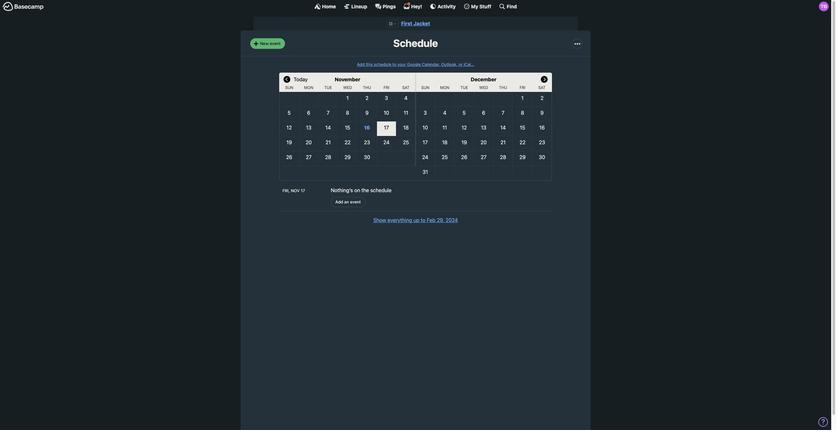 Task type: describe. For each thing, give the bounding box(es) containing it.
add this schedule to your google calendar, outlook, or ical…
[[357, 62, 474, 67]]

my stuff button
[[464, 3, 492, 10]]

activity link
[[430, 3, 456, 10]]

my
[[471, 3, 478, 9]]

sun for december
[[421, 85, 430, 90]]

today link
[[294, 73, 308, 86]]

lineup
[[351, 3, 367, 9]]

add this schedule to your google calendar, outlook, or ical… link
[[357, 62, 474, 67]]

home
[[322, 3, 336, 9]]

ical…
[[464, 62, 474, 67]]

december
[[471, 77, 497, 82]]

schedule
[[393, 37, 438, 49]]

tyler black image
[[819, 2, 829, 11]]

your
[[398, 62, 406, 67]]

wed for december
[[479, 85, 488, 90]]

an
[[344, 200, 349, 205]]

add for add this schedule to your google calendar, outlook, or ical…
[[357, 62, 365, 67]]

outlook,
[[441, 62, 458, 67]]

main element
[[0, 0, 832, 13]]

jacket
[[414, 21, 430, 26]]

today
[[294, 77, 308, 82]]

1 vertical spatial schedule
[[371, 188, 392, 193]]

on
[[354, 188, 360, 193]]

17
[[301, 189, 305, 193]]

first jacket
[[401, 21, 430, 26]]

tue for november
[[324, 85, 332, 90]]

add an event link
[[331, 197, 366, 208]]

feb
[[427, 218, 436, 223]]

activity
[[438, 3, 456, 9]]

add for add an event
[[335, 200, 343, 205]]

switch accounts image
[[3, 2, 44, 12]]

tue for december
[[461, 85, 468, 90]]

pings button
[[375, 3, 396, 10]]

wed for november
[[343, 85, 352, 90]]

fri for december
[[520, 85, 526, 90]]

sat for november
[[402, 85, 410, 90]]

fri,
[[283, 189, 290, 193]]

show        everything      up to        feb 29, 2024 button
[[373, 217, 458, 224]]

pings
[[383, 3, 396, 9]]

sat for december
[[539, 85, 546, 90]]



Task type: vqa. For each thing, say whether or not it's contained in the screenshot.
Pings popup button
yes



Task type: locate. For each thing, give the bounding box(es) containing it.
lineup link
[[344, 3, 367, 10]]

0 horizontal spatial add
[[335, 200, 343, 205]]

0 horizontal spatial fri
[[384, 85, 390, 90]]

0 horizontal spatial event
[[270, 41, 281, 46]]

mon for december
[[440, 85, 450, 90]]

29,
[[437, 218, 444, 223]]

1 thu from the left
[[363, 85, 371, 90]]

new event
[[260, 41, 281, 46]]

2 fri from the left
[[520, 85, 526, 90]]

0 vertical spatial to
[[393, 62, 397, 67]]

show
[[373, 218, 386, 223]]

0 vertical spatial add
[[357, 62, 365, 67]]

1 horizontal spatial sat
[[539, 85, 546, 90]]

schedule right this
[[374, 62, 392, 67]]

wed down 'november'
[[343, 85, 352, 90]]

thu for november
[[363, 85, 371, 90]]

schedule right the
[[371, 188, 392, 193]]

2 sun from the left
[[421, 85, 430, 90]]

sun down calendar,
[[421, 85, 430, 90]]

add an event
[[335, 200, 361, 205]]

1 horizontal spatial fri
[[520, 85, 526, 90]]

1 sat from the left
[[402, 85, 410, 90]]

2 wed from the left
[[479, 85, 488, 90]]

new
[[260, 41, 269, 46]]

nothing's on the schedule
[[331, 188, 392, 193]]

tue right today link
[[324, 85, 332, 90]]

mon for november
[[304, 85, 313, 90]]

this
[[366, 62, 373, 67]]

1 wed from the left
[[343, 85, 352, 90]]

event right new
[[270, 41, 281, 46]]

1 mon from the left
[[304, 85, 313, 90]]

first
[[401, 21, 412, 26]]

2 thu from the left
[[499, 85, 507, 90]]

nothing's
[[331, 188, 353, 193]]

add
[[357, 62, 365, 67], [335, 200, 343, 205]]

0 horizontal spatial mon
[[304, 85, 313, 90]]

fri
[[384, 85, 390, 90], [520, 85, 526, 90]]

thu
[[363, 85, 371, 90], [499, 85, 507, 90]]

stuff
[[480, 3, 492, 9]]

0 vertical spatial event
[[270, 41, 281, 46]]

tue down "or"
[[461, 85, 468, 90]]

1 vertical spatial event
[[350, 200, 361, 205]]

0 vertical spatial schedule
[[374, 62, 392, 67]]

2024
[[446, 218, 458, 223]]

november
[[335, 77, 361, 82]]

0 horizontal spatial sun
[[285, 85, 293, 90]]

fri for november
[[384, 85, 390, 90]]

find button
[[499, 3, 517, 10]]

to
[[393, 62, 397, 67], [421, 218, 426, 223]]

up
[[414, 218, 420, 223]]

1 horizontal spatial wed
[[479, 85, 488, 90]]

first jacket link
[[401, 21, 430, 26]]

google
[[407, 62, 421, 67]]

1 tue from the left
[[324, 85, 332, 90]]

tue
[[324, 85, 332, 90], [461, 85, 468, 90]]

calendar,
[[422, 62, 440, 67]]

to left your
[[393, 62, 397, 67]]

mon down outlook,
[[440, 85, 450, 90]]

0 horizontal spatial to
[[393, 62, 397, 67]]

0 horizontal spatial sat
[[402, 85, 410, 90]]

1 vertical spatial add
[[335, 200, 343, 205]]

schedule
[[374, 62, 392, 67], [371, 188, 392, 193]]

show        everything      up to        feb 29, 2024
[[373, 218, 458, 223]]

hey!
[[411, 3, 422, 9]]

to for schedule
[[393, 62, 397, 67]]

add left this
[[357, 62, 365, 67]]

1 vertical spatial to
[[421, 218, 426, 223]]

find
[[507, 3, 517, 9]]

1 horizontal spatial mon
[[440, 85, 450, 90]]

1 horizontal spatial sun
[[421, 85, 430, 90]]

2 sat from the left
[[539, 85, 546, 90]]

to right up
[[421, 218, 426, 223]]

mon
[[304, 85, 313, 90], [440, 85, 450, 90]]

new event link
[[250, 38, 285, 49]]

1 sun from the left
[[285, 85, 293, 90]]

sat
[[402, 85, 410, 90], [539, 85, 546, 90]]

my stuff
[[471, 3, 492, 9]]

2 tue from the left
[[461, 85, 468, 90]]

add left an
[[335, 200, 343, 205]]

0 horizontal spatial tue
[[324, 85, 332, 90]]

nov
[[291, 189, 300, 193]]

1 fri from the left
[[384, 85, 390, 90]]

sun left today link
[[285, 85, 293, 90]]

fri, nov 17
[[283, 189, 305, 193]]

sun for november
[[285, 85, 293, 90]]

to for up
[[421, 218, 426, 223]]

wed down december on the top right of page
[[479, 85, 488, 90]]

or
[[459, 62, 463, 67]]

event
[[270, 41, 281, 46], [350, 200, 361, 205]]

everything
[[388, 218, 412, 223]]

1 horizontal spatial to
[[421, 218, 426, 223]]

hey! button
[[404, 2, 422, 10]]

1 horizontal spatial event
[[350, 200, 361, 205]]

2 mon from the left
[[440, 85, 450, 90]]

1 horizontal spatial add
[[357, 62, 365, 67]]

wed
[[343, 85, 352, 90], [479, 85, 488, 90]]

sun
[[285, 85, 293, 90], [421, 85, 430, 90]]

to inside button
[[421, 218, 426, 223]]

thu for december
[[499, 85, 507, 90]]

1 horizontal spatial thu
[[499, 85, 507, 90]]

0 horizontal spatial wed
[[343, 85, 352, 90]]

event right an
[[350, 200, 361, 205]]

mon down today
[[304, 85, 313, 90]]

home link
[[314, 3, 336, 10]]

1 horizontal spatial tue
[[461, 85, 468, 90]]

event inside 'link'
[[270, 41, 281, 46]]

0 horizontal spatial thu
[[363, 85, 371, 90]]

the
[[362, 188, 369, 193]]



